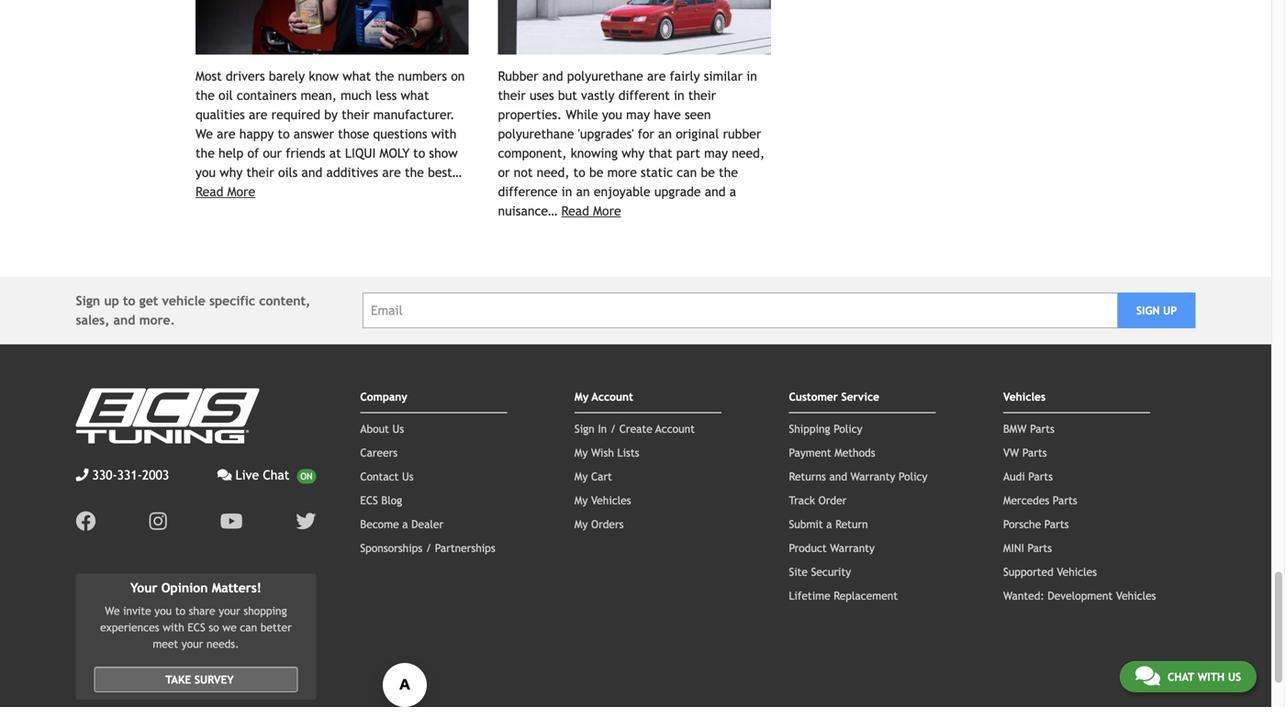 Task type: describe. For each thing, give the bounding box(es) containing it.
and up order
[[830, 470, 848, 483]]

while
[[566, 107, 598, 122]]

my cart link
[[575, 470, 612, 483]]

vehicles up bmw parts
[[1004, 391, 1046, 403]]

1 horizontal spatial an
[[658, 127, 672, 141]]

instagram logo image
[[149, 512, 167, 532]]

parts for mercedes parts
[[1053, 494, 1078, 507]]

or
[[498, 165, 510, 180]]

sign in / create account
[[575, 423, 695, 436]]

a inside rubber and polyurethane are fairly similar in their uses but vastly different in their properties. while you may have seen polyurethane 'upgrades' for an original rubber component, knowing why that part may need, or not need, to be more static can be the difference in an enjoyable upgrade and a nuisance…
[[730, 184, 737, 199]]

but
[[558, 88, 577, 103]]

0 vertical spatial need,
[[732, 146, 765, 161]]

comments image
[[1136, 666, 1161, 688]]

parts for audi parts
[[1029, 470, 1053, 483]]

a for customer service
[[827, 518, 832, 531]]

sign for sign in / create account
[[575, 423, 595, 436]]

product warranty
[[789, 542, 875, 555]]

needs.
[[207, 638, 239, 651]]

my for my wish lists
[[575, 447, 588, 459]]

1 horizontal spatial policy
[[899, 470, 928, 483]]

we inside most drivers barely know what the numbers on the oil containers mean, much less what qualities are required by their manufacturer. we are happy to answer those questions with the help of our friends at liqui moly to show you why their oils and additives are the best… read more
[[196, 127, 213, 141]]

careers
[[360, 447, 398, 459]]

us for contact us
[[402, 470, 414, 483]]

why inside most drivers barely know what the numbers on the oil containers mean, much less what qualities are required by their manufacturer. we are happy to answer those questions with the help of our friends at liqui moly to show you why their oils and additives are the best… read more
[[220, 165, 243, 180]]

are down moly
[[382, 165, 401, 180]]

ecs tuning image
[[76, 389, 259, 444]]

ecs blog link
[[360, 494, 402, 507]]

part
[[677, 146, 701, 161]]

my wish lists link
[[575, 447, 640, 459]]

mini parts
[[1004, 542, 1052, 555]]

2 vertical spatial us
[[1228, 671, 1242, 684]]

can inside we invite you to share your shopping experiences with ecs so we can better meet your needs.
[[240, 622, 257, 635]]

wanted: development vehicles
[[1004, 590, 1157, 603]]

not
[[514, 165, 533, 180]]

share
[[189, 605, 215, 618]]

Email email field
[[363, 293, 1118, 329]]

liqui
[[345, 146, 376, 161]]

phone image
[[76, 469, 89, 482]]

my wish lists
[[575, 447, 640, 459]]

in
[[598, 423, 607, 436]]

vehicles right development
[[1116, 590, 1157, 603]]

for
[[638, 127, 655, 141]]

read more link for most drivers barely know what the numbers on the oil containers mean, much less what qualities are required by their manufacturer. we are happy to answer those questions with the help of our friends at liqui moly to show you why their oils and additives are the best…
[[196, 184, 255, 199]]

static
[[641, 165, 673, 180]]

we invite you to share your shopping experiences with ecs so we can better meet your needs.
[[100, 605, 292, 651]]

2 vertical spatial with
[[1198, 671, 1225, 684]]

about us
[[360, 423, 404, 436]]

have
[[654, 107, 681, 122]]

sales,
[[76, 313, 110, 328]]

site
[[789, 566, 808, 579]]

a for company
[[402, 518, 408, 531]]

parts for mini parts
[[1028, 542, 1052, 555]]

my for my orders
[[575, 518, 588, 531]]

live chat
[[236, 468, 290, 483]]

vastly
[[581, 88, 615, 103]]

about
[[360, 423, 389, 436]]

mercedes parts
[[1004, 494, 1078, 507]]

submit a return
[[789, 518, 868, 531]]

required
[[271, 107, 321, 122]]

by
[[324, 107, 338, 122]]

'upgrades'
[[578, 127, 634, 141]]

customer service
[[789, 391, 880, 403]]

0 vertical spatial warranty
[[851, 470, 896, 483]]

create
[[620, 423, 653, 436]]

live
[[236, 468, 259, 483]]

to up "our"
[[278, 127, 290, 141]]

take survey
[[165, 674, 234, 687]]

0 horizontal spatial an
[[576, 184, 590, 199]]

the inside rubber and polyurethane are fairly similar in their uses but vastly different in their properties. while you may have seen polyurethane 'upgrades' for an original rubber component, knowing why that part may need, or not need, to be more static can be the difference in an enjoyable upgrade and a nuisance…
[[719, 165, 738, 180]]

2 be from the left
[[701, 165, 715, 180]]

careers link
[[360, 447, 398, 459]]

and inside sign up to get vehicle specific content, sales, and more.
[[113, 313, 135, 328]]

their down rubber
[[498, 88, 526, 103]]

company
[[360, 391, 407, 403]]

mini parts link
[[1004, 542, 1052, 555]]

2003
[[142, 468, 169, 483]]

that
[[649, 146, 673, 161]]

oils
[[278, 165, 298, 180]]

porsche parts
[[1004, 518, 1069, 531]]

330-331-2003 link
[[76, 466, 169, 485]]

ecs inside we invite you to share your shopping experiences with ecs so we can better meet your needs.
[[188, 622, 205, 635]]

1 vertical spatial polyurethane
[[498, 127, 574, 141]]

difference
[[498, 184, 558, 199]]

you inside most drivers barely know what the numbers on the oil containers mean, much less what qualities are required by their manufacturer. we are happy to answer those questions with the help of our friends at liqui moly to show you why their oils and additives are the best… read more
[[196, 165, 216, 180]]

development
[[1048, 590, 1113, 603]]

are up happy
[[249, 107, 268, 122]]

to inside we invite you to share your shopping experiences with ecs so we can better meet your needs.
[[175, 605, 186, 618]]

audi
[[1004, 470, 1025, 483]]

wanted: development vehicles link
[[1004, 590, 1157, 603]]

read more
[[562, 204, 621, 218]]

properties.
[[498, 107, 562, 122]]

drivers
[[226, 69, 265, 83]]

facebook logo image
[[76, 512, 96, 532]]

1 vertical spatial warranty
[[830, 542, 875, 555]]

original
[[676, 127, 719, 141]]

blog
[[381, 494, 402, 507]]

more.
[[139, 313, 175, 328]]

submit
[[789, 518, 823, 531]]

parts for porsche parts
[[1045, 518, 1069, 531]]

1 horizontal spatial ecs
[[360, 494, 378, 507]]

1 vertical spatial what
[[401, 88, 429, 103]]

payment methods link
[[789, 447, 876, 459]]

payment
[[789, 447, 832, 459]]

1 vertical spatial in
[[674, 88, 685, 103]]

porsche parts link
[[1004, 518, 1069, 531]]

mini
[[1004, 542, 1025, 555]]

qualities
[[196, 107, 245, 122]]

at
[[329, 146, 341, 161]]

and inside most drivers barely know what the numbers on the oil containers mean, much less what qualities are required by their manufacturer. we are happy to answer those questions with the help of our friends at liqui moly to show you why their oils and additives are the best… read more
[[302, 165, 323, 180]]

returns
[[789, 470, 826, 483]]

about us link
[[360, 423, 404, 436]]

0 vertical spatial account
[[592, 391, 633, 403]]

sponsorships
[[360, 542, 423, 555]]

customer
[[789, 391, 838, 403]]

our
[[263, 146, 282, 161]]

chat with us link
[[1120, 662, 1257, 693]]

much
[[341, 88, 372, 103]]

answer
[[294, 127, 334, 141]]

vw parts
[[1004, 447, 1047, 459]]

their down much
[[342, 107, 370, 122]]

1 horizontal spatial read
[[562, 204, 589, 218]]

and up 'uses'
[[543, 69, 563, 83]]

1 vertical spatial chat
[[1168, 671, 1195, 684]]

0 vertical spatial policy
[[834, 423, 863, 436]]



Task type: vqa. For each thing, say whether or not it's contained in the screenshot.
topmost car
no



Task type: locate. For each thing, give the bounding box(es) containing it.
read more link
[[196, 184, 255, 199], [562, 204, 621, 218]]

sign inside "button"
[[1137, 304, 1160, 317]]

parts right bmw
[[1030, 423, 1055, 436]]

youtube logo image
[[220, 512, 243, 532]]

you up "'upgrades'" at the top of page
[[602, 107, 623, 122]]

an up read more
[[576, 184, 590, 199]]

track order
[[789, 494, 847, 507]]

ecs left so
[[188, 622, 205, 635]]

read more link down help
[[196, 184, 255, 199]]

sign inside sign up to get vehicle specific content, sales, and more.
[[76, 294, 100, 308]]

payment methods
[[789, 447, 876, 459]]

0 horizontal spatial need,
[[537, 165, 570, 180]]

3 my from the top
[[575, 470, 588, 483]]

the down rubber
[[719, 165, 738, 180]]

take
[[165, 674, 191, 687]]

more inside most drivers barely know what the numbers on the oil containers mean, much less what qualities are required by their manufacturer. we are happy to answer those questions with the help of our friends at liqui moly to show you why their oils and additives are the best… read more
[[227, 184, 255, 199]]

best…
[[428, 165, 462, 180]]

read inside most drivers barely know what the numbers on the oil containers mean, much less what qualities are required by their manufacturer. we are happy to answer those questions with the help of our friends at liqui moly to show you why their oils and additives are the best… read more
[[196, 184, 223, 199]]

my for my cart
[[575, 470, 588, 483]]

and down the friends at the left of page
[[302, 165, 323, 180]]

0 horizontal spatial read more link
[[196, 184, 255, 199]]

0 vertical spatial why
[[622, 146, 645, 161]]

lists
[[618, 447, 640, 459]]

read more link for rubber and polyurethane are fairly similar in their uses but vastly different in their properties. while you may have seen polyurethane 'upgrades' for an original rubber component, knowing why that part may need, or not need, to be more static can be the difference in an enjoyable upgrade and a nuisance…
[[562, 204, 621, 218]]

4 my from the top
[[575, 494, 588, 507]]

sponsorships / partnerships link
[[360, 542, 496, 555]]

polyurethane up component,
[[498, 127, 574, 141]]

seen
[[685, 107, 711, 122]]

331-
[[117, 468, 142, 483]]

an right for
[[658, 127, 672, 141]]

get
[[139, 294, 158, 308]]

read down help
[[196, 184, 223, 199]]

1 horizontal spatial chat
[[1168, 671, 1195, 684]]

2 horizontal spatial in
[[747, 69, 757, 83]]

be up upgrade
[[701, 165, 715, 180]]

0 vertical spatial ecs
[[360, 494, 378, 507]]

need, down component,
[[537, 165, 570, 180]]

1 horizontal spatial with
[[431, 127, 457, 141]]

a left dealer
[[402, 518, 408, 531]]

up for sign up to get vehicle specific content, sales, and more.
[[104, 294, 119, 308]]

we inside we invite you to share your shopping experiences with ecs so we can better meet your needs.
[[105, 605, 120, 618]]

0 horizontal spatial /
[[426, 542, 432, 555]]

and right sales,
[[113, 313, 135, 328]]

us right comments image
[[1228, 671, 1242, 684]]

1 horizontal spatial /
[[610, 423, 616, 436]]

0 vertical spatial can
[[677, 165, 697, 180]]

lifetime
[[789, 590, 831, 603]]

1 vertical spatial policy
[[899, 470, 928, 483]]

with inside we invite you to share your shopping experiences with ecs so we can better meet your needs.
[[163, 622, 184, 635]]

parts right vw
[[1023, 447, 1047, 459]]

with up the meet
[[163, 622, 184, 635]]

parts down the mercedes parts link
[[1045, 518, 1069, 531]]

more down enjoyable
[[593, 204, 621, 218]]

to inside sign up to get vehicle specific content, sales, and more.
[[123, 294, 135, 308]]

0 horizontal spatial sign
[[76, 294, 100, 308]]

rubber
[[723, 127, 762, 141]]

0 vertical spatial an
[[658, 127, 672, 141]]

friends
[[286, 146, 326, 161]]

you down qualities
[[196, 165, 216, 180]]

/ down dealer
[[426, 542, 432, 555]]

0 horizontal spatial can
[[240, 622, 257, 635]]

the down the most
[[196, 88, 215, 103]]

1 vertical spatial why
[[220, 165, 243, 180]]

my left wish
[[575, 447, 588, 459]]

your up we
[[219, 605, 240, 618]]

my up my wish lists link
[[575, 391, 589, 403]]

lifetime replacement link
[[789, 590, 898, 603]]

1 vertical spatial we
[[105, 605, 120, 618]]

can inside rubber and polyurethane are fairly similar in their uses but vastly different in their properties. while you may have seen polyurethane 'upgrades' for an original rubber component, knowing why that part may need, or not need, to be more static can be the difference in an enjoyable upgrade and a nuisance…
[[677, 165, 697, 180]]

0 vertical spatial your
[[219, 605, 240, 618]]

1 vertical spatial your
[[182, 638, 203, 651]]

twitter logo image
[[296, 512, 316, 532]]

are inside rubber and polyurethane are fairly similar in their uses but vastly different in their properties. while you may have seen polyurethane 'upgrades' for an original rubber component, knowing why that part may need, or not need, to be more static can be the difference in an enjoyable upgrade and a nuisance…
[[647, 69, 666, 83]]

methods
[[835, 447, 876, 459]]

those
[[338, 127, 369, 141]]

us
[[393, 423, 404, 436], [402, 470, 414, 483], [1228, 671, 1242, 684]]

in
[[747, 69, 757, 83], [674, 88, 685, 103], [562, 184, 572, 199]]

uses
[[530, 88, 554, 103]]

comments image
[[217, 469, 232, 482]]

1 vertical spatial can
[[240, 622, 257, 635]]

you inside rubber and polyurethane are fairly similar in their uses but vastly different in their properties. while you may have seen polyurethane 'upgrades' for an original rubber component, knowing why that part may need, or not need, to be more static can be the difference in an enjoyable upgrade and a nuisance…
[[602, 107, 623, 122]]

1 vertical spatial account
[[656, 423, 695, 436]]

account
[[592, 391, 633, 403], [656, 423, 695, 436]]

0 horizontal spatial account
[[592, 391, 633, 403]]

you inside we invite you to share your shopping experiences with ecs so we can better meet your needs.
[[155, 605, 172, 618]]

0 horizontal spatial may
[[626, 107, 650, 122]]

0 vertical spatial we
[[196, 127, 213, 141]]

with up show
[[431, 127, 457, 141]]

polyurethane up vastly
[[567, 69, 643, 83]]

you right invite
[[155, 605, 172, 618]]

parts for vw parts
[[1023, 447, 1047, 459]]

show
[[429, 146, 458, 161]]

0 vertical spatial read more link
[[196, 184, 255, 199]]

account up in in the left bottom of the page
[[592, 391, 633, 403]]

330-331-2003
[[92, 468, 169, 483]]

become a dealer
[[360, 518, 444, 531]]

polyurethane
[[567, 69, 643, 83], [498, 127, 574, 141]]

the left help
[[196, 146, 215, 161]]

2 my from the top
[[575, 447, 588, 459]]

2 horizontal spatial sign
[[1137, 304, 1160, 317]]

1 vertical spatial an
[[576, 184, 590, 199]]

mercedes
[[1004, 494, 1050, 507]]

vehicles up wanted: development vehicles link
[[1057, 566, 1097, 579]]

5 my from the top
[[575, 518, 588, 531]]

0 vertical spatial chat
[[263, 468, 290, 483]]

to left get
[[123, 294, 135, 308]]

invite
[[123, 605, 151, 618]]

parts down porsche parts
[[1028, 542, 1052, 555]]

my for my account
[[575, 391, 589, 403]]

1 horizontal spatial in
[[674, 88, 685, 103]]

1 horizontal spatial be
[[701, 165, 715, 180]]

0 horizontal spatial you
[[155, 605, 172, 618]]

0 horizontal spatial read
[[196, 184, 223, 199]]

dealer
[[412, 518, 444, 531]]

we down qualities
[[196, 127, 213, 141]]

more down help
[[227, 184, 255, 199]]

be down knowing on the top of page
[[589, 165, 604, 180]]

sign
[[76, 294, 100, 308], [1137, 304, 1160, 317], [575, 423, 595, 436]]

0 vertical spatial in
[[747, 69, 757, 83]]

return
[[836, 518, 868, 531]]

0 horizontal spatial why
[[220, 165, 243, 180]]

1 horizontal spatial need,
[[732, 146, 765, 161]]

what
[[343, 69, 371, 83], [401, 88, 429, 103]]

0 vertical spatial us
[[393, 423, 404, 436]]

their down of
[[247, 165, 274, 180]]

your opinion matters!
[[130, 581, 262, 596]]

up inside "button"
[[1164, 304, 1178, 317]]

contact us
[[360, 470, 414, 483]]

1 horizontal spatial you
[[196, 165, 216, 180]]

2 horizontal spatial with
[[1198, 671, 1225, 684]]

with
[[431, 127, 457, 141], [163, 622, 184, 635], [1198, 671, 1225, 684]]

more
[[608, 165, 637, 180]]

liqui moly products image
[[196, 0, 469, 54]]

audi parts link
[[1004, 470, 1053, 483]]

1 be from the left
[[589, 165, 604, 180]]

to left share
[[175, 605, 186, 618]]

you
[[602, 107, 623, 122], [196, 165, 216, 180], [155, 605, 172, 618]]

1 horizontal spatial a
[[730, 184, 737, 199]]

different
[[619, 88, 670, 103]]

happy
[[239, 127, 274, 141]]

wish
[[591, 447, 614, 459]]

are up different
[[647, 69, 666, 83]]

1 vertical spatial with
[[163, 622, 184, 635]]

live chat link
[[217, 466, 316, 485]]

why inside rubber and polyurethane are fairly similar in their uses but vastly different in their properties. while you may have seen polyurethane 'upgrades' for an original rubber component, knowing why that part may need, or not need, to be more static can be the difference in an enjoyable upgrade and a nuisance…
[[622, 146, 645, 161]]

on
[[451, 69, 465, 83]]

0 vertical spatial read
[[196, 184, 223, 199]]

1 my from the top
[[575, 391, 589, 403]]

better
[[261, 622, 292, 635]]

us right 'contact'
[[402, 470, 414, 483]]

service
[[842, 391, 880, 403]]

your right the meet
[[182, 638, 203, 651]]

we up experiences
[[105, 605, 120, 618]]

0 horizontal spatial be
[[589, 165, 604, 180]]

1 horizontal spatial why
[[622, 146, 645, 161]]

why
[[622, 146, 645, 161], [220, 165, 243, 180]]

1 vertical spatial need,
[[537, 165, 570, 180]]

need,
[[732, 146, 765, 161], [537, 165, 570, 180]]

0 horizontal spatial more
[[227, 184, 255, 199]]

may down original at the right top of page
[[704, 146, 728, 161]]

1 horizontal spatial account
[[656, 423, 695, 436]]

1 vertical spatial /
[[426, 542, 432, 555]]

0 horizontal spatial your
[[182, 638, 203, 651]]

oil
[[219, 88, 233, 103]]

submit a return link
[[789, 518, 868, 531]]

partnerships
[[435, 542, 496, 555]]

warranty down 'return' at bottom right
[[830, 542, 875, 555]]

opinion
[[161, 581, 208, 596]]

what up much
[[343, 69, 371, 83]]

the down moly
[[405, 165, 424, 180]]

1 horizontal spatial more
[[593, 204, 621, 218]]

2 horizontal spatial you
[[602, 107, 623, 122]]

chat right live
[[263, 468, 290, 483]]

to down knowing on the top of page
[[574, 165, 586, 180]]

1 horizontal spatial can
[[677, 165, 697, 180]]

in right similar
[[747, 69, 757, 83]]

2 horizontal spatial a
[[827, 518, 832, 531]]

my orders
[[575, 518, 624, 531]]

0 horizontal spatial what
[[343, 69, 371, 83]]

vw
[[1004, 447, 1020, 459]]

supported vehicles link
[[1004, 566, 1097, 579]]

my left cart
[[575, 470, 588, 483]]

warranty down methods
[[851, 470, 896, 483]]

we
[[196, 127, 213, 141], [105, 605, 120, 618]]

0 horizontal spatial chat
[[263, 468, 290, 483]]

component,
[[498, 146, 567, 161]]

most
[[196, 69, 222, 83]]

0 horizontal spatial a
[[402, 518, 408, 531]]

account right the create
[[656, 423, 695, 436]]

0 horizontal spatial with
[[163, 622, 184, 635]]

0 vertical spatial /
[[610, 423, 616, 436]]

1 horizontal spatial read more link
[[562, 204, 621, 218]]

may down different
[[626, 107, 650, 122]]

what up "manufacturer."
[[401, 88, 429, 103]]

0 horizontal spatial ecs
[[188, 622, 205, 635]]

moly
[[380, 146, 410, 161]]

to left show
[[413, 146, 425, 161]]

their up seen
[[689, 88, 716, 103]]

product
[[789, 542, 827, 555]]

0 vertical spatial what
[[343, 69, 371, 83]]

meet
[[153, 638, 178, 651]]

sign up to get vehicle specific content, sales, and more.
[[76, 294, 311, 328]]

bmw
[[1004, 423, 1027, 436]]

parts for bmw parts
[[1030, 423, 1055, 436]]

1 horizontal spatial may
[[704, 146, 728, 161]]

chat
[[263, 468, 290, 483], [1168, 671, 1195, 684]]

2 vertical spatial you
[[155, 605, 172, 618]]

1 vertical spatial us
[[402, 470, 414, 483]]

manufacturer.
[[373, 107, 455, 122]]

a left 'return' at bottom right
[[827, 518, 832, 531]]

ecs left blog at the left of the page
[[360, 494, 378, 507]]

/ right in in the left bottom of the page
[[610, 423, 616, 436]]

shipping policy
[[789, 423, 863, 436]]

up
[[104, 294, 119, 308], [1164, 304, 1178, 317]]

read more link down enjoyable
[[562, 204, 621, 218]]

1 horizontal spatial sign
[[575, 423, 595, 436]]

in down fairly
[[674, 88, 685, 103]]

read right nuisance… at the left top
[[562, 204, 589, 218]]

are up help
[[217, 127, 236, 141]]

0 horizontal spatial we
[[105, 605, 120, 618]]

porsche
[[1004, 518, 1041, 531]]

vehicles up orders
[[591, 494, 631, 507]]

us for about us
[[393, 423, 404, 436]]

my for my vehicles
[[575, 494, 588, 507]]

1 vertical spatial ecs
[[188, 622, 205, 635]]

returns and warranty policy
[[789, 470, 928, 483]]

with right comments image
[[1198, 671, 1225, 684]]

up inside sign up to get vehicle specific content, sales, and more.
[[104, 294, 119, 308]]

1 vertical spatial more
[[593, 204, 621, 218]]

2 vertical spatial in
[[562, 184, 572, 199]]

parts up the mercedes parts link
[[1029, 470, 1053, 483]]

a lowered and tuned vw jetta image
[[498, 0, 771, 54]]

sign for sign up to get vehicle specific content, sales, and more.
[[76, 294, 100, 308]]

upgrade
[[655, 184, 701, 199]]

my down my cart
[[575, 494, 588, 507]]

audi parts
[[1004, 470, 1053, 483]]

parts up porsche parts
[[1053, 494, 1078, 507]]

0 horizontal spatial policy
[[834, 423, 863, 436]]

us right the about
[[393, 423, 404, 436]]

help
[[219, 146, 244, 161]]

1 vertical spatial read
[[562, 204, 589, 218]]

vehicle
[[162, 294, 205, 308]]

can down part
[[677, 165, 697, 180]]

0 vertical spatial may
[[626, 107, 650, 122]]

contact us link
[[360, 470, 414, 483]]

orders
[[591, 518, 624, 531]]

and right upgrade
[[705, 184, 726, 199]]

shipping
[[789, 423, 831, 436]]

1 horizontal spatial your
[[219, 605, 240, 618]]

my vehicles
[[575, 494, 631, 507]]

chat right comments image
[[1168, 671, 1195, 684]]

in up read more
[[562, 184, 572, 199]]

1 vertical spatial you
[[196, 165, 216, 180]]

1 vertical spatial may
[[704, 146, 728, 161]]

a right upgrade
[[730, 184, 737, 199]]

site security link
[[789, 566, 851, 579]]

0 horizontal spatial in
[[562, 184, 572, 199]]

0 vertical spatial with
[[431, 127, 457, 141]]

1 vertical spatial read more link
[[562, 204, 621, 218]]

rubber
[[498, 69, 539, 83]]

0 vertical spatial you
[[602, 107, 623, 122]]

1 horizontal spatial we
[[196, 127, 213, 141]]

1 horizontal spatial what
[[401, 88, 429, 103]]

sign up button
[[1118, 293, 1196, 329]]

become
[[360, 518, 399, 531]]

why down help
[[220, 165, 243, 180]]

mean,
[[301, 88, 337, 103]]

1 horizontal spatial up
[[1164, 304, 1178, 317]]

to inside rubber and polyurethane are fairly similar in their uses but vastly different in their properties. while you may have seen polyurethane 'upgrades' for an original rubber component, knowing why that part may need, or not need, to be more static can be the difference in an enjoyable upgrade and a nuisance…
[[574, 165, 586, 180]]

with inside most drivers barely know what the numbers on the oil containers mean, much less what qualities are required by their manufacturer. we are happy to answer those questions with the help of our friends at liqui moly to show you why their oils and additives are the best… read more
[[431, 127, 457, 141]]

containers
[[237, 88, 297, 103]]

need, down rubber
[[732, 146, 765, 161]]

my left orders
[[575, 518, 588, 531]]

the up less
[[375, 69, 394, 83]]

why up more
[[622, 146, 645, 161]]

sign for sign up
[[1137, 304, 1160, 317]]

returns and warranty policy link
[[789, 470, 928, 483]]

0 vertical spatial polyurethane
[[567, 69, 643, 83]]

can right we
[[240, 622, 257, 635]]

0 vertical spatial more
[[227, 184, 255, 199]]

up for sign up
[[1164, 304, 1178, 317]]

numbers
[[398, 69, 447, 83]]

0 horizontal spatial up
[[104, 294, 119, 308]]

lifetime replacement
[[789, 590, 898, 603]]

contact
[[360, 470, 399, 483]]

their
[[498, 88, 526, 103], [689, 88, 716, 103], [342, 107, 370, 122], [247, 165, 274, 180]]



